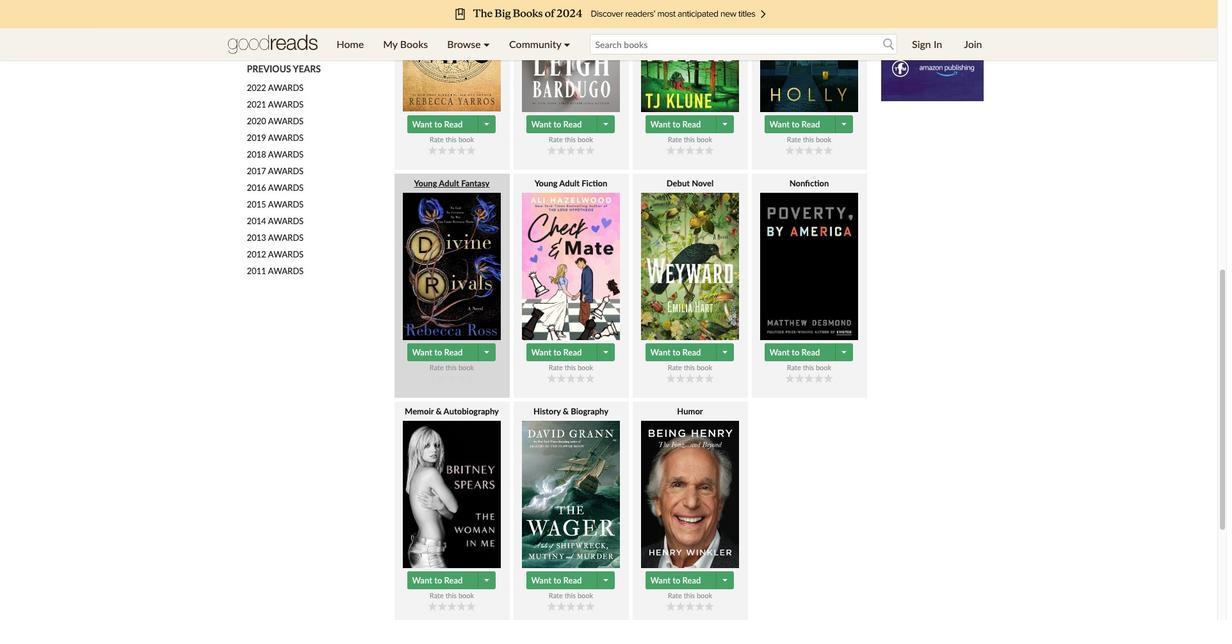 Task type: locate. For each thing, give the bounding box(es) containing it.
▾ inside dropdown button
[[564, 38, 570, 50]]

my books link
[[374, 28, 438, 60]]

weyward image
[[641, 193, 739, 340]]

rate this book
[[430, 135, 474, 144], [549, 135, 593, 144], [668, 135, 712, 144], [787, 135, 832, 144], [430, 363, 474, 372], [549, 363, 593, 372], [668, 363, 712, 372], [787, 363, 832, 372], [430, 591, 474, 600], [549, 591, 593, 600], [668, 591, 712, 600]]

adult for fantasy
[[439, 178, 459, 188]]

2 ▾ from the left
[[564, 38, 570, 50]]

young adult fantasy link
[[394, 177, 510, 340]]

awards down previous years
[[268, 83, 304, 93]]

home
[[337, 38, 364, 50]]

adult for fiction
[[559, 178, 580, 188]]

my
[[383, 38, 398, 50]]

2021 awards link
[[247, 99, 381, 110]]

humor
[[677, 406, 703, 416]]

adult
[[439, 178, 459, 188], [559, 178, 580, 188]]

read
[[444, 119, 463, 129], [563, 119, 582, 129], [683, 119, 701, 129], [802, 119, 820, 129], [444, 347, 463, 357], [563, 347, 582, 357], [683, 347, 701, 357], [802, 347, 820, 357], [444, 575, 463, 586], [563, 575, 582, 586], [683, 575, 701, 586]]

2011
[[247, 266, 266, 276]]

5 awards from the top
[[268, 149, 304, 160]]

1 young from the left
[[414, 178, 437, 188]]

11 awards from the top
[[268, 249, 304, 260]]

want to read button
[[407, 115, 479, 133], [526, 115, 599, 133], [645, 115, 718, 133], [764, 115, 837, 133], [407, 343, 479, 361], [526, 343, 599, 361], [645, 343, 718, 361], [764, 343, 837, 361], [407, 571, 479, 589], [526, 571, 599, 589], [645, 571, 718, 589]]

adult left fantasy at the top left
[[439, 178, 459, 188]]

2016
[[247, 183, 266, 193]]

browse
[[447, 38, 481, 50]]

poverty, by america image
[[760, 193, 858, 340]]

12 awards from the top
[[268, 266, 304, 276]]

join
[[964, 38, 982, 50]]

2012 awards link
[[247, 249, 381, 260]]

debut
[[667, 178, 690, 188]]

8 awards from the top
[[268, 199, 304, 210]]

2 horizontal spatial &
[[563, 406, 569, 416]]

2013
[[247, 233, 266, 243]]

hell bent (alex stern, #2) image
[[522, 0, 620, 112]]

awards right 2015
[[268, 199, 304, 210]]

young left fiction
[[535, 178, 558, 188]]

2011 awards link
[[247, 265, 381, 277]]

awards right 2011
[[268, 266, 304, 276]]

book
[[459, 135, 474, 144], [578, 135, 593, 144], [697, 135, 712, 144], [816, 135, 832, 144], [459, 363, 474, 372], [578, 363, 593, 372], [697, 363, 712, 372], [816, 363, 832, 372], [459, 591, 474, 600], [578, 591, 593, 600], [697, 591, 712, 600]]

▾ right browse at the left top of page
[[483, 38, 490, 50]]

adult inside "link"
[[559, 178, 580, 188]]

awards right 2017
[[268, 166, 304, 176]]

0 horizontal spatial adult
[[439, 178, 459, 188]]

▾
[[483, 38, 490, 50], [564, 38, 570, 50]]

6 awards from the top
[[268, 166, 304, 176]]

history & biography link
[[513, 406, 629, 568]]

sign in
[[912, 38, 942, 50]]

adult left fiction
[[559, 178, 580, 188]]

memoir & autobiography
[[405, 406, 499, 416]]

▾ inside dropdown button
[[483, 38, 490, 50]]

young inside "link"
[[535, 178, 558, 188]]

years
[[293, 64, 321, 74]]

2 young from the left
[[535, 178, 558, 188]]

& right memoir
[[436, 406, 442, 416]]

2012
[[247, 249, 266, 260]]

0 horizontal spatial ▾
[[483, 38, 490, 50]]

the woman in me image
[[403, 421, 501, 568]]

awards right "2019"
[[268, 133, 304, 143]]

eligibility
[[277, 25, 310, 35]]

0 horizontal spatial &
[[269, 25, 275, 35]]

awards right 2018
[[268, 149, 304, 160]]

1 awards from the top
[[268, 83, 304, 93]]

awards right '2021'
[[268, 100, 304, 110]]

nonfiction
[[790, 178, 829, 188]]

awards right "2012"
[[268, 249, 304, 260]]

history & biography
[[534, 406, 609, 416]]

▾ for browse ▾
[[483, 38, 490, 50]]

home link
[[327, 28, 374, 60]]

2 awards from the top
[[268, 100, 304, 110]]

2021
[[247, 100, 266, 110]]

want to read
[[412, 119, 463, 129], [531, 119, 582, 129], [650, 119, 701, 129], [770, 119, 820, 129], [412, 347, 463, 357], [531, 347, 582, 357], [650, 347, 701, 357], [770, 347, 820, 357], [412, 575, 463, 586], [531, 575, 582, 586], [650, 575, 701, 586]]

awards right '2016'
[[268, 183, 304, 193]]

rules & eligibility
[[247, 25, 310, 35]]

awards right 2014
[[268, 216, 304, 226]]

browse ▾ button
[[438, 28, 500, 60]]

young
[[414, 178, 437, 188], [535, 178, 558, 188]]

& right history
[[563, 406, 569, 416]]

1 horizontal spatial &
[[436, 406, 442, 416]]

advertisement element
[[881, 0, 984, 101]]

autobiography
[[444, 406, 499, 416]]

2014
[[247, 216, 266, 226]]

0 horizontal spatial young
[[414, 178, 437, 188]]

awards
[[268, 83, 304, 93], [268, 100, 304, 110], [268, 116, 304, 126], [268, 133, 304, 143], [268, 149, 304, 160], [268, 166, 304, 176], [268, 183, 304, 193], [268, 199, 304, 210], [268, 216, 304, 226], [268, 233, 304, 243], [268, 249, 304, 260], [268, 266, 304, 276]]

▾ right the community
[[564, 38, 570, 50]]

community ▾
[[509, 38, 570, 50]]

1 horizontal spatial young
[[535, 178, 558, 188]]

my books
[[383, 38, 428, 50]]

young left fantasy at the top left
[[414, 178, 437, 188]]

2013 awards link
[[247, 232, 381, 244]]

2022
[[247, 83, 266, 93]]

2019
[[247, 133, 266, 143]]

1 horizontal spatial ▾
[[564, 38, 570, 50]]

2022 awards link
[[247, 82, 381, 94]]

&
[[269, 25, 275, 35], [436, 406, 442, 416], [563, 406, 569, 416]]

2 adult from the left
[[559, 178, 580, 188]]

rate
[[430, 135, 444, 144], [549, 135, 563, 144], [668, 135, 682, 144], [787, 135, 801, 144], [430, 363, 444, 372], [549, 363, 563, 372], [668, 363, 682, 372], [787, 363, 801, 372], [430, 591, 444, 600], [549, 591, 563, 600], [668, 591, 682, 600]]

menu containing home
[[327, 28, 580, 60]]

& right rules
[[269, 25, 275, 35]]

awards right 2020
[[268, 116, 304, 126]]

to
[[434, 119, 442, 129], [554, 119, 561, 129], [673, 119, 681, 129], [792, 119, 800, 129], [434, 347, 442, 357], [554, 347, 561, 357], [673, 347, 681, 357], [792, 347, 800, 357], [434, 575, 442, 586], [554, 575, 561, 586], [673, 575, 681, 586]]

in the lives of puppets image
[[641, 0, 739, 112]]

1 ▾ from the left
[[483, 38, 490, 50]]

awards right 2013
[[268, 233, 304, 243]]

menu
[[327, 28, 580, 60]]

this
[[446, 135, 457, 144], [565, 135, 576, 144], [684, 135, 695, 144], [803, 135, 814, 144], [446, 363, 457, 372], [565, 363, 576, 372], [684, 363, 695, 372], [803, 363, 814, 372], [446, 591, 457, 600], [565, 591, 576, 600], [684, 591, 695, 600]]

want
[[412, 119, 432, 129], [531, 119, 552, 129], [650, 119, 671, 129], [770, 119, 790, 129], [412, 347, 432, 357], [531, 347, 552, 357], [650, 347, 671, 357], [770, 347, 790, 357], [412, 575, 432, 586], [531, 575, 552, 586], [650, 575, 671, 586]]

check & mate image
[[522, 193, 620, 340]]

1 horizontal spatial adult
[[559, 178, 580, 188]]

2014 awards link
[[247, 215, 381, 227]]

1 adult from the left
[[439, 178, 459, 188]]

2020
[[247, 116, 266, 126]]

previous
[[247, 64, 291, 74]]



Task type: describe. For each thing, give the bounding box(es) containing it.
& for biography
[[563, 406, 569, 416]]

young for young adult fantasy
[[414, 178, 437, 188]]

divine rivals (letters of enchantment, #1) image
[[403, 193, 501, 340]]

Search books text field
[[590, 34, 897, 54]]

novel
[[692, 178, 714, 188]]

the most anticipated books of 2024 image
[[96, 0, 1121, 28]]

▾ for community ▾
[[564, 38, 570, 50]]

young adult fantasy
[[414, 178, 490, 188]]

browse ▾
[[447, 38, 490, 50]]

2017
[[247, 166, 266, 176]]

debut novel link
[[633, 177, 748, 340]]

biography
[[571, 406, 609, 416]]

young for young adult fiction
[[535, 178, 558, 188]]

young adult fiction
[[535, 178, 607, 188]]

4 awards from the top
[[268, 133, 304, 143]]

history
[[534, 406, 561, 416]]

& for eligibility
[[269, 25, 275, 35]]

fourth wing (the empyrean, #1) image
[[403, 0, 501, 112]]

Search for books to add to your shelves search field
[[590, 34, 897, 54]]

memoir
[[405, 406, 434, 416]]

books
[[400, 38, 428, 50]]

nonfiction link
[[752, 177, 867, 340]]

2020 awards link
[[247, 116, 381, 127]]

sign in link
[[903, 28, 952, 60]]

2015
[[247, 199, 266, 210]]

holly image
[[760, 0, 858, 112]]

2016 awards link
[[247, 182, 381, 194]]

memoir & autobiography link
[[394, 406, 510, 568]]

2018
[[247, 149, 266, 160]]

rules & eligibility link
[[247, 25, 310, 35]]

2018 awards link
[[247, 149, 381, 160]]

2019 awards link
[[247, 132, 381, 144]]

join link
[[955, 28, 992, 60]]

community
[[509, 38, 561, 50]]

10 awards from the top
[[268, 233, 304, 243]]

young adult fiction link
[[513, 177, 629, 340]]

sign
[[912, 38, 931, 50]]

& for autobiography
[[436, 406, 442, 416]]

2015 awards link
[[247, 199, 381, 210]]

7 awards from the top
[[268, 183, 304, 193]]

the wager: a tale of shipwreck, mutiny and murder image
[[522, 421, 620, 568]]

fantasy
[[461, 178, 490, 188]]

9 awards from the top
[[268, 216, 304, 226]]

2022 awards 2021 awards 2020 awards 2019 awards 2018 awards 2017 awards 2016 awards 2015 awards 2014 awards 2013 awards 2012 awards 2011 awards
[[247, 83, 304, 276]]

debut novel
[[667, 178, 714, 188]]

humor link
[[633, 406, 748, 568]]

3 awards from the top
[[268, 116, 304, 126]]

previous years
[[247, 64, 321, 74]]

being henry: the fonz . . . and beyond image
[[641, 421, 739, 568]]

2017 awards link
[[247, 165, 381, 177]]

fiction
[[582, 178, 607, 188]]

in
[[934, 38, 942, 50]]

rules
[[247, 25, 267, 35]]

community ▾ button
[[500, 28, 580, 60]]



Task type: vqa. For each thing, say whether or not it's contained in the screenshot.
2013 AWARDS link on the left of page
yes



